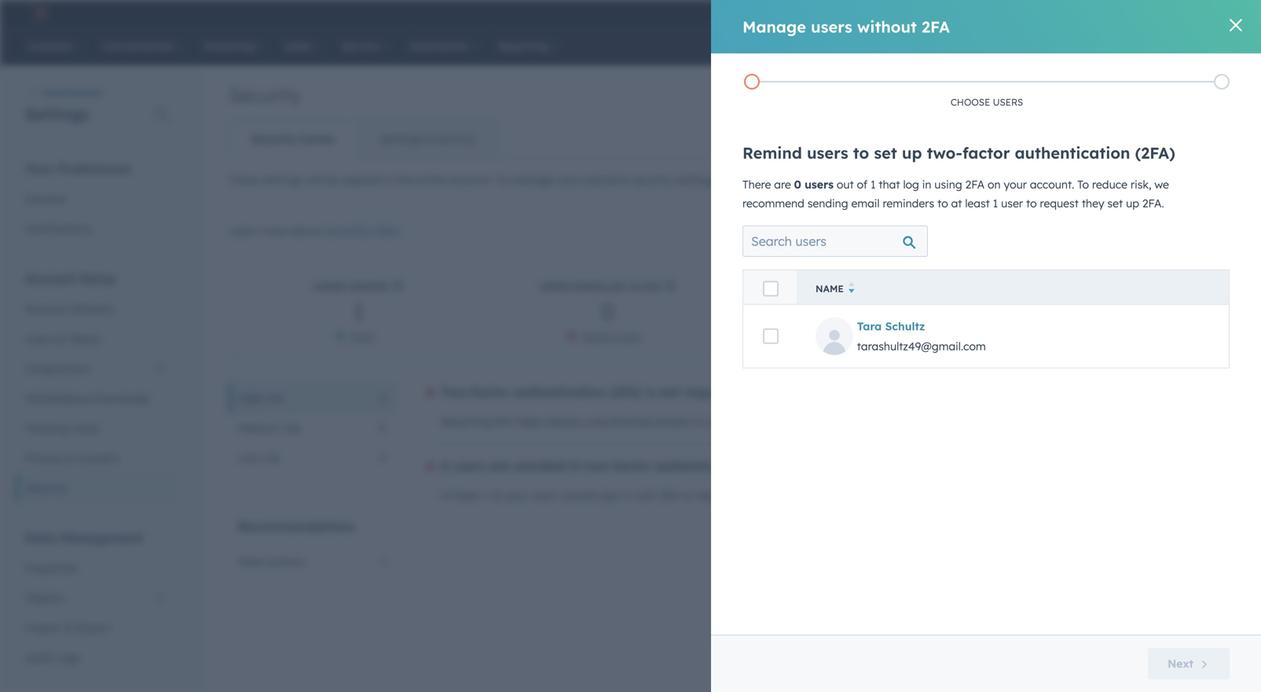Task type: describe. For each thing, give the bounding box(es) containing it.
dashboard
[[42, 86, 102, 99]]

calling icon image
[[962, 8, 976, 22]]

settings link
[[1046, 0, 1079, 25]]

1 vertical spatial reduce
[[546, 415, 582, 429]]

1 horizontal spatial are
[[774, 178, 791, 191]]

1 horizontal spatial unauthorized
[[735, 489, 803, 503]]

at
[[441, 489, 452, 503]]

in right "sign"
[[623, 489, 632, 503]]

high
[[238, 391, 263, 405]]

more
[[238, 555, 264, 569]]

next button
[[1149, 649, 1230, 680]]

reminders
[[883, 197, 935, 210]]

tarashultz49@gmail.com
[[857, 340, 986, 353]]

in right the log
[[923, 178, 932, 191]]

for
[[741, 384, 760, 400]]

privacy & consent link
[[16, 444, 176, 474]]

admins
[[348, 281, 389, 293]]

risk for low risk
[[262, 451, 280, 465]]

name
[[816, 283, 844, 295]]

medium
[[238, 421, 280, 435]]

(2fa) for 0 users are enrolled in two-factor authentication (2fa)
[[752, 458, 784, 474]]

0 horizontal spatial are
[[490, 458, 511, 474]]

needs review button
[[582, 331, 642, 343]]

two- for in
[[585, 458, 614, 474]]

personal
[[584, 173, 629, 187]]

0 vertical spatial security
[[229, 83, 301, 107]]

tracking code link
[[16, 414, 176, 444]]

users left should
[[531, 489, 559, 503]]

sending
[[808, 197, 849, 210]]

not
[[660, 384, 680, 400]]

is
[[646, 384, 656, 400]]

authentication for in
[[656, 458, 748, 474]]

actions
[[267, 555, 305, 569]]

notifications button
[[1079, 0, 1105, 25]]

security inside account setup element
[[25, 481, 67, 495]]

audit logs link
[[16, 643, 176, 673]]

we
[[1155, 178, 1170, 191]]

the
[[397, 173, 414, 187]]

0 inside inactive users 0
[[850, 298, 864, 325]]

security center
[[252, 132, 336, 146]]

more actions
[[238, 555, 305, 569]]

there
[[743, 178, 771, 191]]

users inside inactive users 0
[[860, 281, 891, 293]]

settings
[[262, 173, 303, 187]]

apoptosis
[[1132, 6, 1180, 19]]

account setup element
[[16, 270, 176, 503]]

reduce inside to reduce risk, we recommend sending email reminders to at least 1 user to request they set up 2fa.
[[1093, 178, 1128, 191]]

risk,
[[1131, 178, 1152, 191]]

2 horizontal spatial security
[[753, 173, 797, 187]]

notifications
[[25, 222, 92, 236]]

users & teams link
[[16, 324, 176, 354]]

objects button
[[16, 584, 176, 614]]

hubspot link
[[19, 3, 59, 22]]

to left at
[[938, 197, 949, 210]]

1 vertical spatial authentication
[[513, 384, 606, 400]]

users & teams
[[25, 332, 101, 346]]

factor for enrolled
[[614, 458, 652, 474]]

0 horizontal spatial to
[[497, 173, 508, 187]]

audit
[[25, 651, 53, 665]]

review
[[613, 331, 642, 343]]

settings for settings & activity
[[380, 132, 423, 146]]

manage
[[743, 17, 806, 37]]

users
[[993, 96, 1024, 108]]

these
[[229, 173, 259, 187]]

settings for settings
[[25, 104, 89, 124]]

that
[[879, 178, 900, 191]]

to inside to reduce risk, we recommend sending email reminders to at least 1 user to request they set up 2fa.
[[1078, 178, 1090, 191]]

name button
[[797, 270, 1230, 305]]

tara schultz tarashultz49@gmail.com
[[857, 320, 986, 353]]

users for users & teams
[[25, 332, 54, 346]]

inactive users 0
[[808, 281, 891, 325]]

set inside to reduce risk, we recommend sending email reminders to at least 1 user to request they set up 2fa.
[[1108, 197, 1123, 210]]

descending sort. press to sort ascending. element
[[849, 282, 855, 296]]

notifications image
[[1085, 7, 1099, 21]]

upgrade
[[898, 7, 942, 20]]

0 horizontal spatial unauthorized
[[585, 415, 653, 429]]

account for account defaults
[[25, 302, 67, 316]]

good button for 0
[[849, 331, 873, 343]]

users for manage users without 2fa
[[811, 17, 853, 37]]

good for 1
[[351, 331, 375, 343]]

0 vertical spatial set
[[874, 143, 897, 163]]

security preferences link
[[753, 173, 864, 187]]

schultz
[[886, 320, 926, 333]]

medium risk
[[238, 421, 301, 435]]

dashboard link
[[25, 85, 102, 103]]

manage users without 2fa
[[743, 17, 950, 37]]

with
[[635, 489, 657, 503]]

settings & activity link
[[358, 120, 498, 158]]

your down required
[[708, 415, 731, 429]]

users for remind users to set up two-factor authentication (2fa)
[[807, 143, 849, 163]]

at least 1 of your users should sign in with 2fa to reduce unauthorized access.
[[441, 489, 844, 503]]

menu containing apoptosis studios
[[871, 0, 1243, 31]]

factor for set
[[963, 143, 1010, 163]]

integrations
[[25, 362, 89, 376]]

notifications link
[[16, 214, 176, 244]]

account for account setup
[[25, 271, 76, 287]]

1 vertical spatial enrolled
[[515, 458, 566, 474]]

& for import
[[65, 621, 73, 635]]

users for 0 users are enrolled in two-factor authentication (2fa)
[[453, 458, 486, 474]]

inactive
[[808, 281, 857, 293]]

in up review
[[629, 281, 641, 293]]

account. for your
[[734, 415, 778, 429]]

downloads
[[93, 392, 150, 406]]

to up "out"
[[853, 143, 870, 163]]

helps
[[516, 415, 543, 429]]

2fa.
[[1143, 197, 1165, 210]]

account defaults
[[25, 302, 114, 316]]

navigation containing security center
[[229, 119, 498, 159]]

apoptosis studios button
[[1105, 0, 1243, 25]]

marketplace downloads link
[[16, 384, 176, 414]]

access.
[[806, 489, 844, 503]]

2
[[380, 391, 386, 405]]

go
[[722, 173, 736, 187]]

to left the on the top left of the page
[[383, 173, 394, 187]]

choose users list
[[744, 71, 1230, 112]]

your left should
[[505, 489, 528, 503]]

super admins
[[313, 281, 389, 293]]

your preferences
[[25, 161, 132, 176]]

remind users to set up two-factor authentication (2fa)
[[743, 143, 1176, 163]]

import & export link
[[16, 614, 176, 643]]

Search users search field
[[743, 226, 928, 257]]

Search HubSpot search field
[[1041, 33, 1233, 60]]

1 horizontal spatial of
[[857, 178, 868, 191]]

general
[[25, 192, 65, 206]]



Task type: locate. For each thing, give the bounding box(es) containing it.
(2fa) for remind users to set up two-factor authentication (2fa)
[[1136, 143, 1176, 163]]

up inside to reduce risk, we recommend sending email reminders to at least 1 user to request they set up 2fa.
[[1127, 197, 1140, 210]]

& inside "link"
[[65, 621, 73, 635]]

0 vertical spatial factor
[[963, 143, 1010, 163]]

account
[[25, 271, 76, 287], [25, 302, 67, 316]]

1 horizontal spatial set
[[1108, 197, 1123, 210]]

access
[[656, 415, 691, 429]]

good button down inactive users 0
[[849, 331, 873, 343]]

2 vertical spatial reduce
[[696, 489, 732, 503]]

security inside navigation
[[252, 132, 296, 146]]

0 horizontal spatial settings
[[25, 104, 89, 124]]

factor up on
[[963, 143, 1010, 163]]

preferences
[[800, 173, 864, 187]]

studios
[[1183, 6, 1219, 19]]

1 vertical spatial factor
[[472, 384, 510, 400]]

(2fa) down for at the bottom right of page
[[752, 458, 784, 474]]

0 vertical spatial of
[[857, 178, 868, 191]]

. right "out"
[[864, 173, 867, 187]]

recommend
[[743, 197, 805, 210]]

navigation
[[229, 119, 498, 159]]

up up the log
[[902, 143, 922, 163]]

2 horizontal spatial users
[[860, 281, 891, 293]]

0 vertical spatial least
[[966, 197, 990, 210]]

good button for 1
[[351, 331, 375, 343]]

recommendations
[[238, 519, 355, 535]]

2 horizontal spatial authentication
[[1015, 143, 1131, 163]]

import
[[25, 621, 62, 635]]

2 vertical spatial factor
[[614, 458, 652, 474]]

up
[[902, 143, 922, 163], [1127, 197, 1140, 210]]

two-
[[441, 384, 472, 400]]

two- up "sign"
[[585, 458, 614, 474]]

good down admins on the top
[[351, 331, 375, 343]]

(2fa) up we
[[1136, 143, 1176, 163]]

2 horizontal spatial (2fa)
[[1136, 143, 1176, 163]]

authentication up request
[[1015, 143, 1131, 163]]

factor up requiring
[[472, 384, 510, 400]]

(2fa)
[[1136, 143, 1176, 163], [610, 384, 642, 400], [752, 458, 784, 474]]

0 vertical spatial unauthorized
[[585, 415, 653, 429]]

menu
[[871, 0, 1243, 31]]

close image
[[1230, 19, 1243, 31]]

0 horizontal spatial two-
[[585, 458, 614, 474]]

unauthorized
[[585, 415, 653, 429], [735, 489, 803, 503]]

objects
[[25, 592, 65, 605]]

in up should
[[570, 458, 581, 474]]

0 horizontal spatial least
[[455, 489, 480, 503]]

two- up using
[[927, 143, 963, 163]]

2 vertical spatial authentication
[[656, 458, 748, 474]]

tara schultz image
[[1115, 6, 1129, 20]]

learn
[[229, 224, 258, 238]]

learn more about security risks .
[[229, 224, 400, 238]]

integrations button
[[16, 354, 176, 384]]

users inside account setup element
[[25, 332, 54, 346]]

data management
[[25, 530, 143, 546]]

& left export
[[65, 621, 73, 635]]

security link
[[16, 474, 176, 503]]

1 vertical spatial (2fa)
[[610, 384, 642, 400]]

settings down dashboard link
[[25, 104, 89, 124]]

there are 0 users out of 1 that log in using 2fa on your account.
[[743, 178, 1075, 191]]

0 horizontal spatial set
[[874, 143, 897, 163]]

account up users & teams
[[25, 302, 67, 316]]

1 vertical spatial two-
[[585, 458, 614, 474]]

required
[[684, 384, 738, 400]]

security center link
[[230, 120, 358, 158]]

be
[[325, 173, 338, 187]]

good button down admins on the top
[[351, 331, 375, 343]]

applied
[[341, 173, 380, 187]]

account defaults link
[[16, 294, 176, 324]]

1 vertical spatial .
[[398, 224, 400, 238]]

risk for medium risk
[[283, 421, 301, 435]]

1 vertical spatial least
[[455, 489, 480, 503]]

defaults
[[70, 302, 114, 316]]

1 vertical spatial of
[[491, 489, 502, 503]]

0 vertical spatial enrolled
[[574, 281, 626, 293]]

enrolled up needs
[[574, 281, 626, 293]]

0 horizontal spatial enrolled
[[515, 458, 566, 474]]

1 inside to reduce risk, we recommend sending email reminders to at least 1 user to request they set up 2fa.
[[993, 197, 998, 210]]

two-
[[927, 143, 963, 163], [585, 458, 614, 474]]

will
[[306, 173, 322, 187]]

0 users are enrolled in two-factor authentication (2fa)
[[441, 458, 784, 474]]

1 vertical spatial are
[[490, 458, 511, 474]]

reduce right helps
[[546, 415, 582, 429]]

users
[[539, 281, 571, 293], [860, 281, 891, 293], [25, 332, 54, 346]]

2fa
[[922, 17, 950, 37], [966, 178, 985, 191], [644, 281, 661, 293], [494, 415, 513, 429], [660, 489, 680, 503]]

of right "out"
[[857, 178, 868, 191]]

more
[[261, 224, 288, 238]]

settings image
[[1055, 7, 1069, 21]]

1 vertical spatial settings
[[380, 132, 423, 146]]

2 horizontal spatial factor
[[963, 143, 1010, 163]]

unauthorized left access.
[[735, 489, 803, 503]]

1 vertical spatial account
[[25, 302, 67, 316]]

risk for high risk
[[266, 391, 284, 405]]

are down requiring
[[490, 458, 511, 474]]

2 vertical spatial security
[[25, 481, 67, 495]]

1 horizontal spatial settings
[[380, 132, 423, 146]]

management
[[60, 530, 143, 546]]

menu item
[[986, 0, 1019, 25]]

account. right entire
[[449, 173, 494, 187]]

to
[[853, 143, 870, 163], [383, 173, 394, 187], [739, 173, 750, 187], [938, 197, 949, 210], [1027, 197, 1037, 210], [694, 415, 705, 429], [683, 489, 693, 503]]

to up they
[[1078, 178, 1090, 191]]

up left 2fa.
[[1127, 197, 1140, 210]]

help button
[[1019, 0, 1046, 25]]

0 vertical spatial risk
[[266, 391, 284, 405]]

1 vertical spatial security
[[252, 132, 296, 146]]

code
[[72, 422, 99, 435]]

marketplace downloads
[[25, 392, 150, 406]]

users down requiring
[[453, 458, 486, 474]]

1 horizontal spatial up
[[1127, 197, 1140, 210]]

0 vertical spatial account
[[25, 271, 76, 287]]

your up user
[[1004, 178, 1027, 191]]

1 good from the left
[[351, 331, 375, 343]]

to right go
[[739, 173, 750, 187]]

account. down for at the bottom right of page
[[734, 415, 778, 429]]

out
[[837, 178, 854, 191]]

hubspot image
[[28, 3, 47, 22]]

least inside to reduce risk, we recommend sending email reminders to at least 1 user to request they set up 2fa.
[[966, 197, 990, 210]]

privacy & consent
[[25, 452, 120, 465]]

0 vertical spatial up
[[902, 143, 922, 163]]

1 horizontal spatial .
[[864, 173, 867, 187]]

0 vertical spatial are
[[774, 178, 791, 191]]

& left teams
[[57, 332, 65, 346]]

authentication down access
[[656, 458, 748, 474]]

0 vertical spatial reduce
[[1093, 178, 1128, 191]]

security left settings,
[[632, 173, 672, 187]]

tracking code
[[25, 422, 99, 435]]

good for 0
[[849, 331, 873, 343]]

1 account from the top
[[25, 271, 76, 287]]

your
[[558, 173, 581, 187], [1004, 178, 1027, 191], [763, 384, 792, 400], [708, 415, 731, 429], [505, 489, 528, 503]]

to right with
[[683, 489, 693, 503]]

1 horizontal spatial (2fa)
[[752, 458, 784, 474]]

0 vertical spatial two-
[[927, 143, 963, 163]]

1 vertical spatial unauthorized
[[735, 489, 803, 503]]

these settings will be applied to the entire account. to manage your personal security settings, go to security preferences .
[[229, 173, 867, 187]]

1 horizontal spatial reduce
[[696, 489, 732, 503]]

1 vertical spatial risk
[[283, 421, 301, 435]]

reduce right with
[[696, 489, 732, 503]]

2 good button from the left
[[849, 331, 873, 343]]

2 good from the left
[[849, 331, 873, 343]]

upgrade image
[[880, 7, 895, 21]]

log
[[904, 178, 920, 191]]

least
[[966, 197, 990, 210], [455, 489, 480, 503]]

security up settings
[[252, 132, 296, 146]]

1 horizontal spatial least
[[966, 197, 990, 210]]

1 good button from the left
[[351, 331, 375, 343]]

1 horizontal spatial account.
[[734, 415, 778, 429]]

your right for at the bottom right of page
[[763, 384, 792, 400]]

account
[[796, 384, 847, 400]]

1 horizontal spatial good
[[849, 331, 873, 343]]

(2fa) left is at the bottom right of page
[[610, 384, 642, 400]]

1 horizontal spatial enrolled
[[574, 281, 626, 293]]

risk right the medium
[[283, 421, 301, 435]]

properties
[[25, 562, 78, 575]]

import & export
[[25, 621, 111, 635]]

0 vertical spatial settings
[[25, 104, 89, 124]]

choose users
[[951, 96, 1024, 108]]

activity
[[437, 132, 476, 146]]

set up "that"
[[874, 143, 897, 163]]

to
[[497, 173, 508, 187], [1078, 178, 1090, 191]]

users up preferences at the top right
[[807, 143, 849, 163]]

settings up the on the top left of the page
[[380, 132, 423, 146]]

1 horizontal spatial users
[[539, 281, 571, 293]]

security
[[229, 83, 301, 107], [252, 132, 296, 146], [25, 481, 67, 495]]

they
[[1082, 197, 1105, 210]]

1 horizontal spatial two-
[[927, 143, 963, 163]]

1 horizontal spatial factor
[[614, 458, 652, 474]]

enrolled down helps
[[515, 458, 566, 474]]

& for settings
[[426, 132, 434, 146]]

0 horizontal spatial factor
[[472, 384, 510, 400]]

1 vertical spatial set
[[1108, 197, 1123, 210]]

& left activity
[[426, 132, 434, 146]]

0 vertical spatial .
[[864, 173, 867, 187]]

search image
[[1225, 39, 1240, 53]]

users left without
[[811, 17, 853, 37]]

risks
[[372, 224, 398, 238]]

two- for up
[[927, 143, 963, 163]]

& for privacy
[[66, 452, 74, 465]]

security up recommend on the right of the page
[[753, 173, 797, 187]]

teams
[[68, 332, 101, 346]]

at
[[952, 197, 963, 210]]

set right they
[[1108, 197, 1123, 210]]

apoptosis studios
[[1132, 6, 1219, 19]]

2 vertical spatial risk
[[262, 451, 280, 465]]

security down the privacy
[[25, 481, 67, 495]]

1 horizontal spatial authentication
[[656, 458, 748, 474]]

low risk
[[238, 451, 280, 465]]

super
[[313, 281, 345, 293]]

risk right high
[[266, 391, 284, 405]]

descending sort. press to sort ascending. image
[[849, 282, 855, 293]]

0 horizontal spatial good
[[351, 331, 375, 343]]

0 horizontal spatial of
[[491, 489, 502, 503]]

general link
[[16, 184, 176, 214]]

0 horizontal spatial authentication
[[513, 384, 606, 400]]

to right user
[[1027, 197, 1037, 210]]

help image
[[1025, 7, 1039, 21]]

remind
[[743, 143, 802, 163]]

1 horizontal spatial good button
[[849, 331, 873, 343]]

to right access
[[694, 415, 705, 429]]

users for users enrolled in 2fa
[[539, 281, 571, 293]]

0 horizontal spatial .
[[398, 224, 400, 238]]

your
[[25, 161, 54, 176]]

data management element
[[16, 529, 176, 673]]

user
[[1002, 197, 1024, 210]]

tara
[[857, 320, 882, 333]]

high risk
[[238, 391, 284, 405]]

0 horizontal spatial up
[[902, 143, 922, 163]]

reduce
[[1093, 178, 1128, 191], [546, 415, 582, 429], [696, 489, 732, 503]]

authentication up helps
[[513, 384, 606, 400]]

factor
[[963, 143, 1010, 163], [472, 384, 510, 400], [614, 458, 652, 474]]

1 vertical spatial up
[[1127, 197, 1140, 210]]

set
[[874, 143, 897, 163], [1108, 197, 1123, 210]]

good down inactive users 0
[[849, 331, 873, 343]]

to left the "manage"
[[497, 173, 508, 187]]

0 horizontal spatial users
[[25, 332, 54, 346]]

your right the "manage"
[[558, 173, 581, 187]]

factor up at least 1 of your users should sign in with 2fa to reduce unauthorized access. at the bottom of the page
[[614, 458, 652, 474]]

0 horizontal spatial reduce
[[546, 415, 582, 429]]

users up "sending"
[[805, 178, 834, 191]]

0 vertical spatial authentication
[[1015, 143, 1131, 163]]

are up recommend on the right of the page
[[774, 178, 791, 191]]

tracking
[[25, 422, 69, 435]]

& for users
[[57, 332, 65, 346]]

. down the on the top left of the page
[[398, 224, 400, 238]]

& right the privacy
[[66, 452, 74, 465]]

&
[[426, 132, 434, 146], [57, 332, 65, 346], [66, 452, 74, 465], [65, 621, 73, 635]]

setup
[[80, 271, 116, 287]]

on
[[988, 178, 1001, 191]]

calling icon button
[[955, 2, 982, 25]]

risk right low
[[262, 451, 280, 465]]

2 account from the top
[[25, 302, 67, 316]]

requiring
[[441, 415, 491, 429]]

2 horizontal spatial reduce
[[1093, 178, 1128, 191]]

0 horizontal spatial security
[[325, 224, 369, 238]]

0 horizontal spatial (2fa)
[[610, 384, 642, 400]]

authentication
[[1015, 143, 1131, 163], [513, 384, 606, 400], [656, 458, 748, 474]]

account up account defaults
[[25, 271, 76, 287]]

security left risks
[[325, 224, 369, 238]]

your preferences element
[[16, 160, 176, 244]]

sign
[[599, 489, 620, 503]]

in
[[923, 178, 932, 191], [629, 281, 641, 293], [570, 458, 581, 474], [623, 489, 632, 503]]

authentication for up
[[1015, 143, 1131, 163]]

account. for entire
[[449, 173, 494, 187]]

0 horizontal spatial account.
[[449, 173, 494, 187]]

0 horizontal spatial good button
[[351, 331, 375, 343]]

1 horizontal spatial security
[[632, 173, 672, 187]]

reduce up they
[[1093, 178, 1128, 191]]

security up security center
[[229, 83, 301, 107]]

request
[[1040, 197, 1079, 210]]

2 vertical spatial (2fa)
[[752, 458, 784, 474]]

email
[[852, 197, 880, 210]]

0 vertical spatial (2fa)
[[1136, 143, 1176, 163]]

about
[[291, 224, 322, 238]]

1 horizontal spatial to
[[1078, 178, 1090, 191]]

unauthorized down "two-factor authentication (2fa) is not required for your account"
[[585, 415, 653, 429]]

of right at
[[491, 489, 502, 503]]

2 horizontal spatial account.
[[1030, 178, 1075, 191]]

account. up request
[[1030, 178, 1075, 191]]

center
[[300, 132, 336, 146]]



Task type: vqa. For each thing, say whether or not it's contained in the screenshot.
howard n/a image
no



